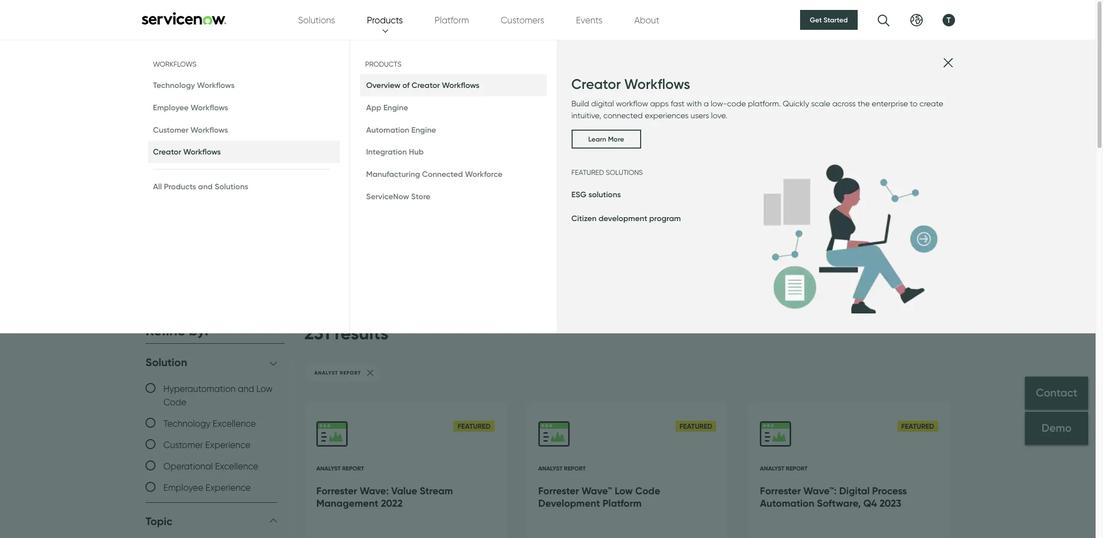 Task type: locate. For each thing, give the bounding box(es) containing it.
engine inside automation engine link
[[412, 125, 436, 134]]

analyst report for wave:
[[317, 465, 364, 472]]

2 horizontal spatial forrester
[[761, 485, 801, 497]]

2 analyst from the left
[[539, 465, 563, 472]]

1 horizontal spatial low
[[615, 485, 633, 497]]

low
[[257, 383, 273, 394], [615, 485, 633, 497]]

software,
[[817, 497, 861, 509]]

2 horizontal spatial featured
[[902, 422, 935, 431]]

you left are
[[204, 139, 227, 156]]

1 vertical spatial customer
[[164, 440, 203, 450]]

0 vertical spatial automation
[[366, 125, 410, 134]]

0 vertical spatial code
[[164, 397, 186, 407]]

1 vertical spatial technology
[[164, 418, 211, 429]]

0 vertical spatial experience
[[205, 440, 251, 450]]

2 featured from the left
[[680, 422, 713, 431]]

0 vertical spatial excellence
[[213, 418, 256, 429]]

technology up customer experience
[[164, 418, 211, 429]]

technology for technology workflows
[[153, 80, 195, 90]]

1 horizontal spatial analyst
[[539, 465, 563, 472]]

0 horizontal spatial engine
[[384, 102, 408, 112]]

analyst report up wave™:
[[761, 465, 808, 472]]

1 horizontal spatial an
[[626, 139, 643, 156]]

1 vertical spatial to
[[285, 139, 298, 156]]

0 vertical spatial low
[[257, 383, 273, 394]]

employee down operational
[[164, 482, 203, 493]]

2 analyst report from the left
[[539, 465, 586, 472]]

creator up digital at the top right of the page
[[572, 76, 621, 92]]

employee for employee experience
[[164, 482, 203, 493]]

1 vertical spatial solutions
[[589, 190, 621, 199]]

featured
[[572, 169, 604, 177]]

report for wave™
[[564, 465, 586, 472]]

forrester for forrester wave: value stream management 2022
[[317, 485, 357, 497]]

1 vertical spatial excellence
[[215, 461, 258, 471]]

2 you from the left
[[711, 139, 735, 156]]

employee up customer workflows
[[153, 102, 189, 112]]

0 horizontal spatial to
[[285, 139, 298, 156]]

forrester left wave™
[[539, 485, 579, 497]]

stream
[[420, 485, 453, 497]]

1 vertical spatial servicenow
[[366, 191, 409, 201]]

customer up operational
[[164, 440, 203, 450]]

solutions down featured solutions
[[589, 190, 621, 199]]

creator right of
[[412, 80, 440, 90]]

0 vertical spatial technology
[[153, 80, 195, 90]]

creator workflows
[[572, 76, 691, 92], [153, 147, 221, 157]]

0 horizontal spatial and
[[198, 181, 213, 191]]

to right new
[[285, 139, 298, 156]]

1 horizontal spatial solutions
[[298, 15, 335, 25]]

1 vertical spatial employee
[[164, 482, 203, 493]]

platform.
[[748, 99, 781, 109]]

solutions inside the esg solutions 'link'
[[589, 190, 621, 199]]

analyst for forrester wave: value stream management 2022
[[317, 465, 341, 472]]

low for wave™
[[615, 485, 633, 497]]

0 horizontal spatial analyst report
[[317, 465, 364, 472]]

1 vertical spatial experience
[[206, 482, 251, 493]]

you right for
[[711, 139, 735, 156]]

excellence for technology excellence
[[213, 418, 256, 429]]

3 report from the left
[[786, 465, 808, 472]]

1 vertical spatial solutions
[[215, 181, 248, 191]]

report
[[340, 370, 361, 376]]

2 horizontal spatial report
[[786, 465, 808, 472]]

2 experience from the top
[[206, 482, 251, 493]]

1 experience from the top
[[205, 440, 251, 450]]

about
[[635, 15, 660, 25]]

2 forrester from the left
[[539, 485, 579, 497]]

platform
[[435, 15, 469, 25]]

analyst report
[[317, 465, 364, 472], [539, 465, 586, 472], [761, 465, 808, 472]]

1 an from the left
[[396, 139, 412, 156]]

0 vertical spatial customer
[[153, 125, 189, 134]]

customer up "whether"
[[153, 125, 189, 134]]

program
[[650, 213, 681, 223]]

forrester inside forrester wave: value stream management 2022
[[317, 485, 357, 497]]

technology for technology excellence
[[164, 418, 211, 429]]

operational
[[164, 461, 213, 471]]

1 vertical spatial engine
[[412, 125, 436, 134]]

customers
[[501, 15, 545, 25]]

connected
[[422, 169, 463, 179]]

0 horizontal spatial an
[[396, 139, 412, 156]]

2 horizontal spatial analyst
[[761, 465, 785, 472]]

all down "whether"
[[153, 181, 162, 191]]

employee inside "link"
[[153, 102, 189, 112]]

report up the wave:
[[342, 465, 364, 472]]

engine up hub
[[412, 125, 436, 134]]

3 analyst report from the left
[[761, 465, 808, 472]]

engine right app
[[384, 102, 408, 112]]

hyperautomation
[[164, 383, 236, 394]]

0 vertical spatial employee
[[153, 102, 189, 112]]

0 horizontal spatial solutions
[[215, 181, 248, 191]]

experience up operational excellence
[[205, 440, 251, 450]]

integration hub link
[[360, 141, 547, 163]]

code inside forrester wave™ low code development platform
[[636, 485, 661, 497]]

1 vertical spatial code
[[636, 485, 661, 497]]

overview
[[366, 80, 401, 90]]

excellence
[[213, 418, 256, 429], [215, 461, 258, 471]]

solutions for featured solutions
[[606, 169, 643, 177]]

esg solutions link
[[572, 190, 621, 201]]

engine
[[384, 102, 408, 112], [412, 125, 436, 134]]

experience down operational excellence
[[206, 482, 251, 493]]

all
[[153, 181, 162, 191], [275, 325, 285, 335]]

3 analyst from the left
[[761, 465, 785, 472]]

manufacturing
[[366, 169, 420, 179]]

1 vertical spatial and
[[238, 383, 254, 394]]

2 an from the left
[[626, 139, 643, 156]]

development platform
[[539, 497, 642, 509]]

1 vertical spatial products
[[365, 60, 402, 68]]

to left 'create'
[[911, 99, 918, 109]]

you
[[204, 139, 227, 156], [711, 139, 735, 156]]

forrester inside forrester wave™: digital process automation software, q4 2023
[[761, 485, 801, 497]]

1 featured from the left
[[458, 422, 491, 431]]

analyst report up management
[[317, 465, 364, 472]]

are
[[230, 139, 251, 156]]

overview of creator workflows link
[[360, 74, 547, 96]]

technology up employee workflows
[[153, 80, 195, 90]]

all inside all products and solutions link
[[153, 181, 162, 191]]

q4
[[864, 497, 878, 509]]

and
[[198, 181, 213, 191], [238, 383, 254, 394]]

creator workflows up workflow
[[572, 76, 691, 92]]

employee
[[153, 102, 189, 112], [164, 482, 203, 493]]

code inside hyperautomation and low code
[[164, 397, 186, 407]]

forrester inside forrester wave™ low code development platform
[[539, 485, 579, 497]]

1 horizontal spatial forrester
[[539, 485, 579, 497]]

0 vertical spatial products
[[367, 15, 403, 25]]

process
[[873, 485, 907, 497]]

forrester left wave™:
[[761, 485, 801, 497]]

1 horizontal spatial and
[[238, 383, 254, 394]]

0 vertical spatial and
[[198, 181, 213, 191]]

love.
[[712, 111, 728, 120]]

esg solutions
[[572, 190, 621, 199]]

resource
[[146, 71, 196, 82]]

an right or
[[396, 139, 412, 156]]

0 vertical spatial all
[[153, 181, 162, 191]]

experience for customer experience
[[205, 440, 251, 450]]

an
[[396, 139, 412, 156], [626, 139, 643, 156]]

servicenow down manufacturing
[[366, 191, 409, 201]]

solutions inside all products and solutions link
[[215, 181, 248, 191]]

featured
[[458, 422, 491, 431], [680, 422, 713, 431], [902, 422, 935, 431]]

1 horizontal spatial to
[[911, 99, 918, 109]]

analyst report up wave™
[[539, 465, 586, 472]]

platform button
[[435, 13, 469, 27]]

all right clear
[[275, 325, 285, 335]]

2 vertical spatial products
[[164, 181, 196, 191]]

customer
[[153, 125, 189, 134], [164, 440, 203, 450]]

creator
[[572, 76, 621, 92], [412, 80, 440, 90], [153, 147, 181, 157]]

experience for employee experience
[[206, 482, 251, 493]]

1 report from the left
[[342, 465, 364, 472]]

forrester
[[317, 485, 357, 497], [539, 485, 579, 497], [761, 485, 801, 497]]

0 horizontal spatial low
[[257, 383, 273, 394]]

0 horizontal spatial featured
[[458, 422, 491, 431]]

report
[[342, 465, 364, 472], [564, 465, 586, 472], [786, 465, 808, 472]]

0 horizontal spatial report
[[342, 465, 364, 472]]

excellence for operational excellence
[[215, 461, 258, 471]]

events
[[576, 15, 603, 25]]

1 horizontal spatial report
[[564, 465, 586, 472]]

2 report from the left
[[564, 465, 586, 472]]

1 horizontal spatial automation
[[761, 497, 815, 509]]

0 horizontal spatial automation
[[366, 125, 410, 134]]

3 featured from the left
[[902, 422, 935, 431]]

events button
[[576, 13, 603, 27]]

whether
[[146, 139, 200, 156]]

0 vertical spatial creator workflows
[[572, 76, 691, 92]]

1 horizontal spatial featured
[[680, 422, 713, 431]]

app engine
[[366, 102, 408, 112]]

the
[[858, 99, 870, 109]]

2022
[[381, 497, 403, 509]]

1 horizontal spatial code
[[636, 485, 661, 497]]

customer for customer experience
[[164, 440, 203, 450]]

0 horizontal spatial code
[[164, 397, 186, 407]]

employee workflows link
[[148, 96, 340, 119]]

quickly
[[783, 99, 810, 109]]

experience
[[205, 440, 251, 450], [206, 482, 251, 493]]

1 analyst from the left
[[317, 465, 341, 472]]

1 vertical spatial low
[[615, 485, 633, 497]]

report up wave™
[[564, 465, 586, 472]]

intuitive,
[[572, 111, 602, 120]]

1 horizontal spatial engine
[[412, 125, 436, 134]]

citizen development program
[[572, 213, 681, 223]]

1 analyst report from the left
[[317, 465, 364, 472]]

development
[[599, 213, 648, 223]]

0 horizontal spatial all
[[153, 181, 162, 191]]

low inside hyperautomation and low code
[[257, 383, 273, 394]]

code
[[728, 99, 746, 109]]

creator down customer workflows
[[153, 147, 181, 157]]

featured for forrester wave: value stream management 2022
[[458, 422, 491, 431]]

1 horizontal spatial creator
[[412, 80, 440, 90]]

analyst report for wave™
[[539, 465, 586, 472]]

report up wave™:
[[786, 465, 808, 472]]

hyperautomation and low code
[[164, 383, 273, 407]]

0 horizontal spatial you
[[204, 139, 227, 156]]

0 horizontal spatial creator workflows
[[153, 147, 221, 157]]

1 vertical spatial all
[[275, 325, 285, 335]]

forrester for forrester wave™: digital process automation software, q4 2023
[[761, 485, 801, 497]]

experienced
[[416, 139, 495, 156]]

1 horizontal spatial creator workflows
[[572, 76, 691, 92]]

servicenow down center
[[301, 139, 376, 156]]

engine inside app engine link
[[384, 102, 408, 112]]

low inside forrester wave™ low code development platform
[[615, 485, 633, 497]]

0 horizontal spatial analyst
[[317, 465, 341, 472]]

all products and solutions
[[153, 181, 248, 191]]

servicenow
[[301, 139, 376, 156], [366, 191, 409, 201]]

1 horizontal spatial all
[[275, 325, 285, 335]]

0 vertical spatial to
[[911, 99, 918, 109]]

featured for forrester wave™: digital process automation software, q4 2023
[[902, 422, 935, 431]]

learn more
[[589, 135, 625, 144]]

excellence up employee experience at the bottom
[[215, 461, 258, 471]]

report for wave™:
[[786, 465, 808, 472]]

solutions button
[[298, 13, 335, 27]]

3 forrester from the left
[[761, 485, 801, 497]]

0 vertical spatial solutions
[[606, 169, 643, 177]]

employee for employee workflows
[[153, 102, 189, 112]]

1 forrester from the left
[[317, 485, 357, 497]]

employee experience
[[164, 482, 251, 493]]

1 horizontal spatial you
[[711, 139, 735, 156]]

an right more
[[626, 139, 643, 156]]

creator workflows down customer workflows
[[153, 147, 221, 157]]

automation
[[366, 125, 410, 134], [761, 497, 815, 509]]

0 vertical spatial solutions
[[298, 15, 335, 25]]

have
[[591, 139, 623, 156]]

forrester left the wave:
[[317, 485, 357, 497]]

resource center
[[146, 91, 389, 130]]

digital
[[840, 485, 870, 497]]

1 vertical spatial automation
[[761, 497, 815, 509]]

solutions down "have"
[[606, 169, 643, 177]]

0 vertical spatial engine
[[384, 102, 408, 112]]

digital
[[592, 99, 614, 109]]

0 horizontal spatial forrester
[[317, 485, 357, 497]]

Search resources field
[[146, 234, 951, 282]]

1 horizontal spatial analyst report
[[539, 465, 586, 472]]

all products and solutions link
[[148, 176, 340, 198]]

creator inside "link"
[[412, 80, 440, 90]]

integration
[[366, 147, 407, 157]]

2 horizontal spatial analyst report
[[761, 465, 808, 472]]

build
[[572, 99, 590, 109]]

across
[[833, 99, 856, 109]]

excellence down hyperautomation and low code
[[213, 418, 256, 429]]



Task type: describe. For each thing, give the bounding box(es) containing it.
products inside all products and solutions link
[[164, 181, 196, 191]]

about button
[[635, 13, 660, 27]]

customer experience
[[164, 440, 251, 450]]

2023
[[880, 497, 902, 509]]

low for and
[[257, 383, 273, 394]]

automation engine
[[366, 125, 436, 134]]

citizen development program link
[[572, 213, 681, 225]]

technology excellence
[[164, 418, 256, 429]]

analyst report for wave™:
[[761, 465, 808, 472]]

refine by:
[[146, 322, 209, 339]]

of
[[403, 80, 410, 90]]

we
[[569, 139, 588, 156]]

231
[[305, 322, 330, 344]]

manufacturing connected workforce
[[366, 169, 503, 179]]

and inside hyperautomation and low code
[[238, 383, 254, 394]]

automation inside forrester wave™: digital process automation software, q4 2023
[[761, 497, 815, 509]]

analyst
[[315, 370, 338, 376]]

forrester wave: value stream management 2022
[[317, 485, 453, 509]]

scale
[[812, 99, 831, 109]]

by:
[[189, 322, 209, 339]]

app
[[366, 102, 382, 112]]

to inside build digital workflow apps fast with a low-code platform. quickly scale across the enterprise to create intuitive, connected experiences users love.
[[911, 99, 918, 109]]

users
[[691, 111, 710, 120]]

0 vertical spatial servicenow
[[301, 139, 376, 156]]

overview of creator workflows
[[366, 80, 480, 90]]

technology workflows
[[153, 80, 235, 90]]

customer workflows link
[[148, 119, 340, 141]]

enterprise
[[872, 99, 909, 109]]

center
[[288, 91, 389, 130]]

topic
[[146, 515, 172, 528]]

started
[[824, 15, 848, 24]]

build digital workflow apps fast with a low-code platform. quickly scale across the enterprise to create intuitive, connected experiences users love.
[[572, 99, 944, 120]]

wave™
[[582, 485, 613, 497]]

code for hyperautomation and low code
[[164, 397, 186, 407]]

citizen
[[572, 213, 597, 223]]

refine
[[146, 322, 186, 339]]

resource center
[[146, 71, 234, 82]]

all inside clear all link
[[275, 325, 285, 335]]

2 horizontal spatial creator
[[572, 76, 621, 92]]

new
[[255, 139, 281, 156]]

customer for customer workflows
[[153, 125, 189, 134]]

customer workflows
[[153, 125, 228, 134]]

technology workflows link
[[148, 74, 340, 96]]

value
[[391, 485, 418, 497]]

store
[[411, 191, 431, 201]]

forrester wave™ low code development platform
[[539, 485, 661, 509]]

workflow
[[616, 99, 649, 109]]

fast
[[671, 99, 685, 109]]

option
[[646, 139, 688, 156]]

engine for app engine
[[384, 102, 408, 112]]

results
[[335, 322, 389, 344]]

developer,
[[499, 139, 566, 156]]

manufacturing connected workforce link
[[360, 163, 547, 185]]

analyst for forrester wave™: digital process automation software, q4 2023
[[761, 465, 785, 472]]

solution
[[146, 356, 187, 369]]

with
[[687, 99, 702, 109]]

management
[[317, 497, 379, 509]]

featured for forrester wave™ low code development platform
[[680, 422, 713, 431]]

apps
[[651, 99, 669, 109]]

clear all
[[251, 325, 285, 335]]

center
[[198, 71, 234, 82]]

0 horizontal spatial creator
[[153, 147, 181, 157]]

app engine link
[[360, 96, 547, 119]]

servicenow store
[[366, 191, 431, 201]]

get started
[[810, 15, 848, 24]]

servicenow store link
[[360, 185, 547, 208]]

analyst report
[[315, 370, 361, 376]]

engine for automation engine
[[412, 125, 436, 134]]

a
[[704, 99, 709, 109]]

whether you are new to servicenow or an experienced developer, we have an option for you
[[146, 139, 735, 156]]

get
[[810, 15, 822, 24]]

solutions for esg solutions
[[589, 190, 621, 199]]

analyst for forrester wave™ low code development platform
[[539, 465, 563, 472]]

learn more link
[[572, 130, 641, 149]]

learn
[[589, 135, 607, 144]]

servicenow image
[[141, 12, 228, 25]]

forrester for forrester wave™ low code development platform
[[539, 485, 579, 497]]

1 you from the left
[[204, 139, 227, 156]]

more
[[608, 135, 625, 144]]

1 vertical spatial creator workflows
[[153, 147, 221, 157]]

report for wave:
[[342, 465, 364, 472]]

code for forrester wave™ low code development platform
[[636, 485, 661, 497]]

experiences
[[645, 111, 689, 120]]

wave:
[[360, 485, 389, 497]]

connected
[[604, 111, 643, 120]]

operational excellence
[[164, 461, 258, 471]]

creator workflows link
[[148, 141, 340, 163]]

get started link
[[800, 10, 858, 30]]

customers button
[[501, 13, 545, 27]]

clear
[[251, 325, 273, 335]]

low-
[[711, 99, 728, 109]]



Task type: vqa. For each thing, say whether or not it's contained in the screenshot.
ANALYST
yes



